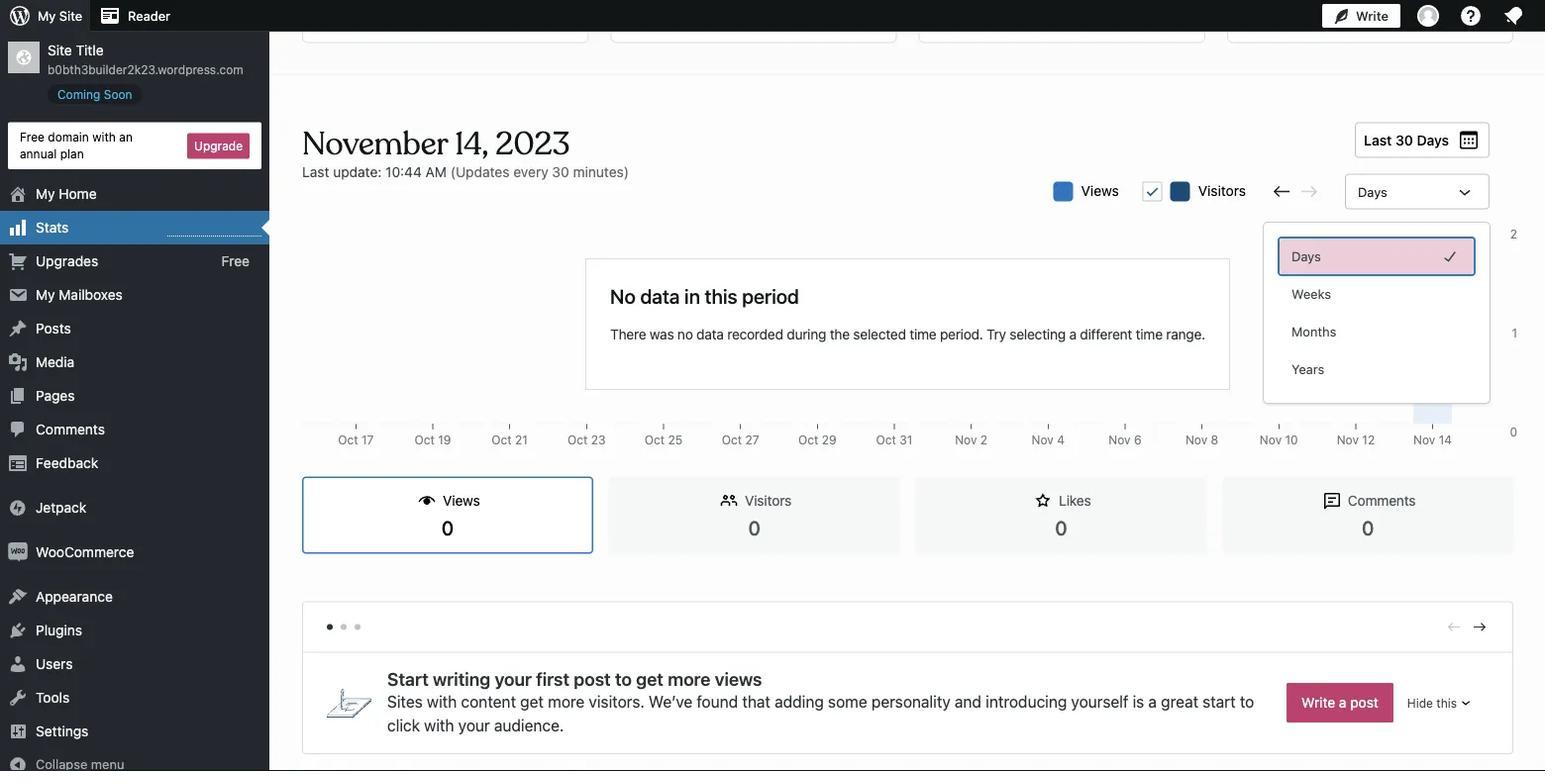 Task type: vqa. For each thing, say whether or not it's contained in the screenshot.
2nd List Item from the top of the page
no



Task type: locate. For each thing, give the bounding box(es) containing it.
personality
[[871, 693, 951, 712]]

1 horizontal spatial data
[[696, 326, 724, 343]]

users
[[36, 656, 73, 673]]

write link
[[1322, 0, 1401, 32]]

data left in
[[640, 284, 680, 308]]

last inside november 14, 2023 last update: 10:44 am (updates every 30 minutes)
[[302, 163, 329, 180]]

oct left 31
[[876, 433, 896, 447]]

0 vertical spatial this
[[705, 284, 737, 308]]

img image inside jetpack link
[[8, 498, 28, 518]]

your up content
[[495, 669, 532, 690]]

1 horizontal spatial free
[[221, 253, 250, 269]]

a left different
[[1069, 326, 1076, 343]]

reader
[[128, 8, 170, 23]]

nov left 14
[[1414, 433, 1436, 447]]

0 vertical spatial 100,000
[[1472, 227, 1517, 241]]

0 vertical spatial 2
[[1510, 227, 1517, 241]]

1 vertical spatial 30
[[552, 163, 569, 180]]

1 horizontal spatial this
[[1437, 696, 1457, 710]]

oct left 19
[[414, 433, 435, 447]]

to up visitors.
[[615, 669, 632, 690]]

0 vertical spatial free
[[20, 130, 45, 144]]

1 horizontal spatial views
[[1081, 182, 1119, 199]]

1 vertical spatial last
[[302, 163, 329, 180]]

1 vertical spatial days
[[1358, 184, 1387, 199]]

my site
[[38, 8, 82, 23]]

0 inside likes 0
[[1055, 516, 1067, 539]]

free down highest hourly views 0 image
[[221, 253, 250, 269]]

data right no
[[696, 326, 724, 343]]

get up audience.
[[520, 693, 544, 712]]

0 inside comments 0
[[1362, 516, 1374, 539]]

last inside button
[[1364, 132, 1392, 148]]

0 horizontal spatial your
[[458, 716, 490, 735]]

plugins
[[36, 623, 82, 639]]

3 oct from the left
[[492, 433, 512, 447]]

0 vertical spatial write
[[1356, 8, 1389, 23]]

oct left 21
[[492, 433, 512, 447]]

years
[[1292, 362, 1325, 377]]

4 oct from the left
[[567, 433, 588, 447]]

nov 14
[[1414, 433, 1452, 447]]

a right the is
[[1148, 693, 1157, 712]]

1 vertical spatial your
[[458, 716, 490, 735]]

days up weeks
[[1292, 249, 1321, 264]]

coming soon
[[57, 87, 132, 101]]

oct for oct 23
[[567, 433, 588, 447]]

last
[[1364, 132, 1392, 148], [302, 163, 329, 180]]

0 horizontal spatial 2
[[980, 433, 988, 447]]

img image
[[8, 498, 28, 518], [8, 543, 28, 563]]

0 for likes 0
[[1055, 516, 1067, 539]]

my left reader "link" on the left
[[38, 8, 56, 23]]

2 img image from the top
[[8, 543, 28, 563]]

nov left 4
[[1032, 433, 1054, 447]]

0 horizontal spatial time
[[910, 326, 936, 343]]

nov for nov 12
[[1337, 433, 1359, 447]]

your down content
[[458, 716, 490, 735]]

comments for comments
[[36, 422, 105, 438]]

30 inside button
[[1396, 132, 1413, 148]]

comments
[[36, 422, 105, 438], [1348, 493, 1416, 509]]

with
[[92, 130, 116, 144], [427, 693, 457, 712], [424, 716, 454, 735]]

days up days dropdown button
[[1417, 132, 1449, 148]]

nov left 6 at the right bottom of page
[[1109, 433, 1131, 447]]

0 vertical spatial your
[[495, 669, 532, 690]]

november
[[302, 124, 448, 164]]

2
[[1510, 227, 1517, 241], [980, 433, 988, 447]]

1 100,000 from the top
[[1472, 227, 1517, 241]]

0 for comments 0
[[1362, 516, 1374, 539]]

29
[[822, 433, 837, 447]]

site left title
[[48, 42, 72, 58]]

post left 'hide'
[[1350, 695, 1379, 711]]

1 vertical spatial get
[[520, 693, 544, 712]]

during
[[787, 326, 826, 343]]

6 oct from the left
[[722, 433, 742, 447]]

0 horizontal spatial views
[[443, 493, 480, 509]]

1 horizontal spatial a
[[1148, 693, 1157, 712]]

free for free domain with an annual plan
[[20, 130, 45, 144]]

nov left 12
[[1337, 433, 1359, 447]]

30 inside november 14, 2023 last update: 10:44 am (updates every 30 minutes)
[[552, 163, 569, 180]]

8 oct from the left
[[876, 433, 896, 447]]

0 right 14
[[1510, 425, 1517, 439]]

site up title
[[59, 8, 82, 23]]

0 horizontal spatial free
[[20, 130, 45, 144]]

img image for woocommerce
[[8, 543, 28, 563]]

audience.
[[494, 716, 564, 735]]

hide this
[[1407, 696, 1457, 710]]

0 down 19
[[441, 516, 454, 539]]

oct left '23'
[[567, 433, 588, 447]]

oct for oct 21
[[492, 433, 512, 447]]

recorded
[[727, 326, 783, 343]]

time left range.
[[1136, 326, 1163, 343]]

nov for nov 10
[[1260, 433, 1282, 447]]

oct for oct 17
[[338, 433, 358, 447]]

1 vertical spatial free
[[221, 253, 250, 269]]

with right click
[[424, 716, 454, 735]]

days inside dropdown button
[[1358, 184, 1387, 199]]

tools
[[36, 690, 70, 706]]

2 nov from the left
[[1032, 433, 1054, 447]]

yourself
[[1071, 693, 1129, 712]]

likes 0
[[1055, 493, 1091, 539]]

this
[[705, 284, 737, 308], [1437, 696, 1457, 710]]

post
[[574, 669, 611, 690], [1350, 695, 1379, 711]]

oct left 17
[[338, 433, 358, 447]]

oct 19
[[414, 433, 451, 447]]

1
[[1512, 326, 1517, 340]]

0 vertical spatial days
[[1417, 132, 1449, 148]]

oct left 29
[[798, 433, 818, 447]]

0 horizontal spatial last
[[302, 163, 329, 180]]

data
[[640, 284, 680, 308], [696, 326, 724, 343]]

views for views
[[1081, 182, 1119, 199]]

2 100,000 from the top
[[1472, 433, 1517, 447]]

6
[[1134, 433, 1142, 447]]

free for free
[[221, 253, 250, 269]]

1 vertical spatial write
[[1301, 695, 1335, 711]]

my up "posts"
[[36, 287, 55, 303]]

site inside my site link
[[59, 8, 82, 23]]

0 horizontal spatial post
[[574, 669, 611, 690]]

1 vertical spatial 2
[[980, 433, 988, 447]]

weeks
[[1292, 287, 1331, 302]]

option group containing days
[[1280, 239, 1474, 387]]

reader link
[[90, 0, 178, 32]]

0 down 12
[[1362, 516, 1374, 539]]

post inside button
[[1350, 695, 1379, 711]]

1 horizontal spatial to
[[1240, 693, 1254, 712]]

0 horizontal spatial visitors
[[745, 493, 792, 509]]

0 horizontal spatial 30
[[552, 163, 569, 180]]

1 horizontal spatial 2
[[1510, 227, 1517, 241]]

1 vertical spatial visitors
[[745, 493, 792, 509]]

1 horizontal spatial visitors
[[1198, 182, 1246, 199]]

2 oct from the left
[[414, 433, 435, 447]]

1 nov from the left
[[955, 433, 977, 447]]

7 oct from the left
[[798, 433, 818, 447]]

and
[[955, 693, 982, 712]]

7 nov from the left
[[1414, 433, 1436, 447]]

free up annual plan
[[20, 130, 45, 144]]

2 horizontal spatial days
[[1417, 132, 1449, 148]]

pager controls element
[[303, 602, 1512, 653]]

my for my mailboxes
[[36, 287, 55, 303]]

1 vertical spatial site
[[48, 42, 72, 58]]

nov 8
[[1186, 433, 1219, 447]]

write inside button
[[1301, 695, 1335, 711]]

0 vertical spatial with
[[92, 130, 116, 144]]

2 time from the left
[[1136, 326, 1163, 343]]

3 nov from the left
[[1109, 433, 1131, 447]]

nov right 31
[[955, 433, 977, 447]]

0 horizontal spatial comments
[[36, 422, 105, 438]]

site inside 'site title b0bth3builder2k23.wordpress.com'
[[48, 42, 72, 58]]

None checkbox
[[1143, 182, 1163, 202]]

0 vertical spatial img image
[[8, 498, 28, 518]]

img image left woocommerce
[[8, 543, 28, 563]]

0 vertical spatial comments
[[36, 422, 105, 438]]

0 down 27
[[748, 516, 761, 539]]

0 horizontal spatial get
[[520, 693, 544, 712]]

30 right the "every"
[[552, 163, 569, 180]]

1 vertical spatial comments
[[1348, 493, 1416, 509]]

selecting
[[1010, 326, 1066, 343]]

0 vertical spatial 30
[[1396, 132, 1413, 148]]

oct left 27
[[722, 433, 742, 447]]

1 horizontal spatial get
[[636, 669, 664, 690]]

views inside 'views 0'
[[443, 493, 480, 509]]

home
[[59, 186, 97, 202]]

tools link
[[0, 682, 269, 715]]

nov for nov 2
[[955, 433, 977, 447]]

0 horizontal spatial this
[[705, 284, 737, 308]]

no
[[610, 284, 636, 308]]

0 vertical spatial views
[[1081, 182, 1119, 199]]

found
[[697, 693, 738, 712]]

nov left 8
[[1186, 433, 1208, 447]]

100,000 for 100,000
[[1472, 433, 1517, 447]]

my left home
[[36, 186, 55, 202]]

oct 31
[[876, 433, 913, 447]]

2023
[[496, 124, 570, 164]]

my for my site
[[38, 8, 56, 23]]

1 img image from the top
[[8, 498, 28, 518]]

1 horizontal spatial days
[[1358, 184, 1387, 199]]

write for write a post
[[1301, 695, 1335, 711]]

Years button
[[1280, 352, 1474, 387]]

last left update:
[[302, 163, 329, 180]]

to
[[615, 669, 632, 690], [1240, 693, 1254, 712]]

with down writing
[[427, 693, 457, 712]]

range.
[[1166, 326, 1205, 343]]

nov 6
[[1109, 433, 1142, 447]]

2 vertical spatial days
[[1292, 249, 1321, 264]]

oct for oct 19
[[414, 433, 435, 447]]

0 horizontal spatial data
[[640, 284, 680, 308]]

5 nov from the left
[[1260, 433, 1282, 447]]

4 nov from the left
[[1186, 433, 1208, 447]]

start
[[387, 669, 429, 690]]

23
[[591, 433, 606, 447]]

oct for oct 29
[[798, 433, 818, 447]]

1 time from the left
[[910, 326, 936, 343]]

1 vertical spatial my
[[36, 186, 55, 202]]

1 vertical spatial this
[[1437, 696, 1457, 710]]

1 horizontal spatial write
[[1356, 8, 1389, 23]]

last up days dropdown button
[[1364, 132, 1392, 148]]

2 horizontal spatial a
[[1339, 695, 1347, 711]]

0 inside visitors 0
[[748, 516, 761, 539]]

0 vertical spatial post
[[574, 669, 611, 690]]

img image left the jetpack
[[8, 498, 28, 518]]

coming
[[57, 87, 100, 101]]

1 vertical spatial views
[[443, 493, 480, 509]]

0 vertical spatial get
[[636, 669, 664, 690]]

soon
[[104, 87, 132, 101]]

nov for nov 6
[[1109, 433, 1131, 447]]

0 vertical spatial last
[[1364, 132, 1392, 148]]

nov
[[955, 433, 977, 447], [1032, 433, 1054, 447], [1109, 433, 1131, 447], [1186, 433, 1208, 447], [1260, 433, 1282, 447], [1337, 433, 1359, 447], [1414, 433, 1436, 447]]

oct left 25
[[644, 433, 665, 447]]

0 horizontal spatial days
[[1292, 249, 1321, 264]]

comments down 12
[[1348, 493, 1416, 509]]

site title b0bth3builder2k23.wordpress.com
[[48, 42, 243, 76]]

time left period.
[[910, 326, 936, 343]]

100,000 right 14
[[1472, 433, 1517, 447]]

comments up feedback
[[36, 422, 105, 438]]

0 vertical spatial my
[[38, 8, 56, 23]]

this right in
[[705, 284, 737, 308]]

1 horizontal spatial post
[[1350, 695, 1379, 711]]

0 inside 'views 0'
[[441, 516, 454, 539]]

6 nov from the left
[[1337, 433, 1359, 447]]

get
[[636, 669, 664, 690], [520, 693, 544, 712]]

months
[[1292, 324, 1337, 339]]

0 horizontal spatial to
[[615, 669, 632, 690]]

1 horizontal spatial time
[[1136, 326, 1163, 343]]

days for days dropdown button
[[1358, 184, 1387, 199]]

0
[[1510, 425, 1517, 439], [441, 516, 454, 539], [748, 516, 761, 539], [1055, 516, 1067, 539], [1362, 516, 1374, 539]]

days down last 30 days
[[1358, 184, 1387, 199]]

free inside the free domain with an annual plan
[[20, 130, 45, 144]]

1 vertical spatial post
[[1350, 695, 1379, 711]]

title
[[76, 42, 104, 58]]

this right 'hide'
[[1437, 696, 1457, 710]]

0 vertical spatial site
[[59, 8, 82, 23]]

there
[[610, 326, 646, 343]]

feedback
[[36, 455, 98, 472]]

stats link
[[0, 211, 269, 245]]

my home
[[36, 186, 97, 202]]

visitors
[[1198, 182, 1246, 199], [745, 493, 792, 509]]

0 vertical spatial visitors
[[1198, 182, 1246, 199]]

to right start
[[1240, 693, 1254, 712]]

27
[[745, 433, 759, 447]]

0 down likes
[[1055, 516, 1067, 539]]

every
[[513, 163, 548, 180]]

visitors.
[[589, 693, 645, 712]]

write
[[1356, 8, 1389, 23], [1301, 695, 1335, 711]]

views for views 0
[[443, 493, 480, 509]]

my
[[38, 8, 56, 23], [36, 186, 55, 202], [36, 287, 55, 303]]

a left 'hide'
[[1339, 695, 1347, 711]]

free
[[20, 130, 45, 144], [221, 253, 250, 269]]

get up we've at the bottom of the page
[[636, 669, 664, 690]]

nov left 10
[[1260, 433, 1282, 447]]

post up visitors.
[[574, 669, 611, 690]]

option group
[[1280, 239, 1474, 387]]

with left an
[[92, 130, 116, 144]]

try
[[987, 326, 1006, 343]]

1 horizontal spatial 30
[[1396, 132, 1413, 148]]

1 vertical spatial 100,000
[[1472, 433, 1517, 447]]

1 horizontal spatial your
[[495, 669, 532, 690]]

2 inside 100,000 2 1 0
[[1510, 227, 1517, 241]]

different
[[1080, 326, 1132, 343]]

1 horizontal spatial comments
[[1348, 493, 1416, 509]]

oct 25
[[644, 433, 683, 447]]

days inside 'option group'
[[1292, 249, 1321, 264]]

1 vertical spatial img image
[[8, 543, 28, 563]]

2 vertical spatial my
[[36, 287, 55, 303]]

img image inside woocommerce link
[[8, 543, 28, 563]]

5 oct from the left
[[644, 433, 665, 447]]

0 horizontal spatial write
[[1301, 695, 1335, 711]]

november 14, 2023 last update: 10:44 am (updates every 30 minutes)
[[302, 124, 629, 180]]

1 horizontal spatial last
[[1364, 132, 1392, 148]]

100,000 down days dropdown button
[[1472, 227, 1517, 241]]

1 oct from the left
[[338, 433, 358, 447]]

30 up days dropdown button
[[1396, 132, 1413, 148]]



Task type: describe. For each thing, give the bounding box(es) containing it.
comments link
[[0, 413, 269, 447]]

previous image
[[1445, 618, 1463, 636]]

0 vertical spatial to
[[615, 669, 632, 690]]

feedback link
[[0, 447, 269, 480]]

19
[[438, 433, 451, 447]]

likes
[[1059, 493, 1091, 509]]

write for write
[[1356, 8, 1389, 23]]

Days button
[[1280, 239, 1474, 274]]

great
[[1161, 693, 1199, 712]]

100,000 for 100,000 2 1 0
[[1472, 227, 1517, 241]]

my site link
[[0, 0, 90, 32]]

introducing
[[986, 693, 1067, 712]]

adding
[[775, 693, 824, 712]]

visitors for visitors 0
[[745, 493, 792, 509]]

next image
[[1471, 618, 1489, 636]]

in
[[684, 284, 700, 308]]

sites
[[387, 693, 423, 712]]

pages
[[36, 388, 75, 404]]

appearance link
[[0, 581, 269, 614]]

media link
[[0, 346, 269, 379]]

14,
[[455, 124, 488, 164]]

0 horizontal spatial a
[[1069, 326, 1076, 343]]

views 0
[[441, 493, 480, 539]]

oct 23
[[567, 433, 606, 447]]

last 30 days button
[[1355, 122, 1490, 158]]

with inside the free domain with an annual plan
[[92, 130, 116, 144]]

2 for 100,000 2 1 0
[[1510, 227, 1517, 241]]

is
[[1133, 693, 1144, 712]]

upgrade
[[194, 139, 243, 153]]

posts
[[36, 321, 71, 337]]

days button
[[1345, 174, 1490, 209]]

17
[[361, 433, 374, 447]]

woocommerce link
[[0, 536, 269, 570]]

hide
[[1407, 696, 1433, 710]]

posts link
[[0, 312, 269, 346]]

click
[[387, 716, 420, 735]]

2 for nov 2
[[980, 433, 988, 447]]

an
[[119, 130, 133, 144]]

nov 10
[[1260, 433, 1298, 447]]

help image
[[1459, 4, 1483, 28]]

am
[[426, 163, 447, 180]]

0 vertical spatial data
[[640, 284, 680, 308]]

visitors for visitors
[[1198, 182, 1246, 199]]

1 vertical spatial to
[[1240, 693, 1254, 712]]

12
[[1362, 433, 1375, 447]]

more views
[[668, 669, 762, 690]]

100,000 2 1 0
[[1472, 227, 1517, 439]]

visitors 0
[[745, 493, 792, 539]]

some
[[828, 693, 867, 712]]

my home link
[[0, 177, 269, 211]]

woocommerce
[[36, 544, 134, 561]]

oct for oct 31
[[876, 433, 896, 447]]

0 for views 0
[[441, 516, 454, 539]]

free domain with an annual plan
[[20, 130, 133, 161]]

that
[[742, 693, 771, 712]]

nov for nov 4
[[1032, 433, 1054, 447]]

nov 12
[[1337, 433, 1375, 447]]

my mailboxes
[[36, 287, 123, 303]]

4
[[1057, 433, 1065, 447]]

a inside 'write a post' button
[[1339, 695, 1347, 711]]

there was no data recorded during the selected time period. try selecting a different time range.
[[610, 326, 1205, 343]]

oct for oct 25
[[644, 433, 665, 447]]

Weeks button
[[1280, 276, 1474, 312]]

my for my home
[[36, 186, 55, 202]]

25
[[668, 433, 683, 447]]

plugins link
[[0, 614, 269, 648]]

we've
[[649, 693, 693, 712]]

days for days button
[[1292, 249, 1321, 264]]

31
[[900, 433, 913, 447]]

domain
[[48, 130, 89, 144]]

media
[[36, 354, 75, 371]]

last 30 days
[[1364, 132, 1449, 148]]

14
[[1439, 433, 1452, 447]]

first
[[536, 669, 570, 690]]

0 inside 100,000 2 1 0
[[1510, 425, 1517, 439]]

oct 21
[[492, 433, 528, 447]]

stats
[[36, 219, 69, 236]]

upgrades
[[36, 253, 98, 269]]

1 vertical spatial with
[[427, 693, 457, 712]]

%)
[[1309, 6, 1328, 22]]

appearance
[[36, 589, 113, 605]]

Months button
[[1280, 314, 1474, 350]]

this inside 'hide this' button
[[1437, 696, 1457, 710]]

period
[[742, 284, 799, 308]]

no data in this period
[[610, 284, 799, 308]]

no
[[677, 326, 693, 343]]

settings
[[36, 724, 89, 740]]

nov for nov 8
[[1186, 433, 1208, 447]]

2 vertical spatial with
[[424, 716, 454, 735]]

10
[[1285, 433, 1298, 447]]

oct for oct 27
[[722, 433, 742, 447]]

0 for visitors 0
[[748, 516, 761, 539]]

img image for jetpack
[[8, 498, 28, 518]]

1 vertical spatial data
[[696, 326, 724, 343]]

8
[[1211, 433, 1219, 447]]

write a post button
[[1287, 684, 1393, 723]]

a inside start writing your first post to get more views sites with content get more visitors. we've found that adding some personality and introducing yourself is a great start to click with your audience.
[[1148, 693, 1157, 712]]

comments for comments 0
[[1348, 493, 1416, 509]]

content
[[461, 693, 516, 712]]

minutes)
[[573, 163, 629, 180]]

post inside start writing your first post to get more views sites with content get more visitors. we've found that adding some personality and introducing yourself is a great start to click with your audience.
[[574, 669, 611, 690]]

jetpack link
[[0, 491, 269, 525]]

mailboxes
[[59, 287, 123, 303]]

annual plan
[[20, 147, 84, 161]]

the
[[830, 326, 850, 343]]

period.
[[940, 326, 983, 343]]

writing
[[433, 669, 490, 690]]

nov 2
[[955, 433, 988, 447]]

comments 0
[[1348, 493, 1416, 539]]

highest hourly views 0 image
[[167, 224, 261, 237]]

oct 29
[[798, 433, 837, 447]]

manage your notifications image
[[1502, 4, 1525, 28]]

my profile image
[[1417, 5, 1439, 27]]

nov for nov 14
[[1414, 433, 1436, 447]]

hide this button
[[1393, 685, 1489, 722]]



